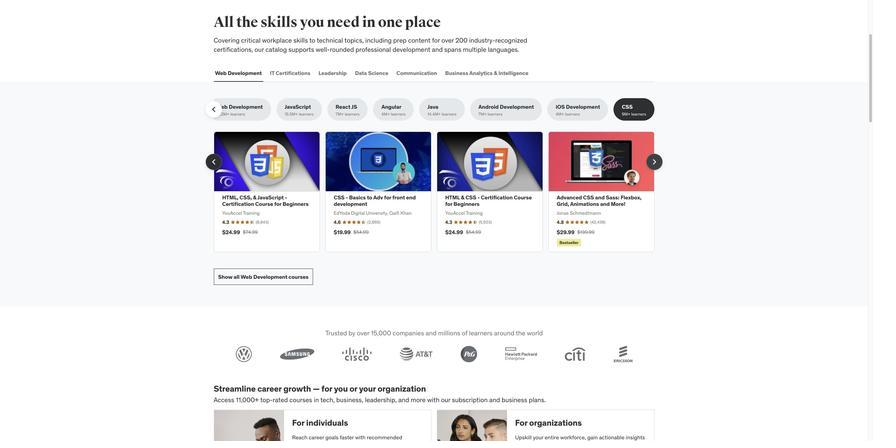 Task type: locate. For each thing, give the bounding box(es) containing it.
development right android
[[500, 103, 534, 110]]

11,000+
[[236, 396, 259, 404]]

1 horizontal spatial your
[[533, 434, 544, 441]]

your right or
[[359, 384, 376, 394]]

communication button
[[395, 65, 439, 81]]

1 beginners from the left
[[283, 201, 309, 208]]

business
[[502, 396, 528, 404]]

1 horizontal spatial -
[[346, 194, 348, 201]]

with right faster
[[355, 434, 366, 441]]

- inside html, css, & javascript - certification course for beginners
[[285, 194, 287, 201]]

0 horizontal spatial career
[[258, 384, 282, 394]]

0 vertical spatial over
[[442, 36, 454, 44]]

1 vertical spatial with
[[355, 434, 366, 441]]

js
[[351, 103, 357, 110]]

0 horizontal spatial javascript
[[258, 194, 284, 201]]

catalog
[[266, 45, 287, 53]]

all
[[214, 14, 234, 31]]

development inside web development 12.2m+ learners
[[229, 103, 263, 110]]

0 horizontal spatial 4m+
[[382, 112, 390, 117]]

1 horizontal spatial for
[[515, 418, 528, 429]]

0 vertical spatial with
[[427, 396, 440, 404]]

technical
[[317, 36, 343, 44]]

angular
[[382, 103, 402, 110]]

learners inside web development 12.2m+ learners
[[230, 112, 245, 117]]

next image
[[649, 157, 660, 167]]

-
[[285, 194, 287, 201], [346, 194, 348, 201], [478, 194, 480, 201]]

1 horizontal spatial in
[[362, 14, 376, 31]]

career up top-
[[258, 384, 282, 394]]

our inside streamline career growth — for you or your organization access 11,000+ top-rated courses in tech, business, leadership, and more with our subscription and business plans.
[[441, 396, 451, 404]]

javascript up 15.5m+
[[285, 103, 311, 110]]

0 horizontal spatial in
[[314, 396, 319, 404]]

rated
[[273, 396, 288, 404]]

3 - from the left
[[478, 194, 480, 201]]

career inside the reach career goals faster with recommended
[[309, 434, 324, 441]]

development for web development
[[228, 69, 262, 76]]

android development 7m+ learners
[[479, 103, 534, 117]]

development inside android development 7m+ learners
[[500, 103, 534, 110]]

css - basics to adv for front end development
[[334, 194, 416, 208]]

career for streamline
[[258, 384, 282, 394]]

& inside html, css, & javascript - certification course for beginners
[[253, 194, 257, 201]]

development inside the ios development 4m+ learners
[[566, 103, 600, 110]]

web right all
[[241, 274, 252, 280]]

- inside html & css - certification course for beginners
[[478, 194, 480, 201]]

0 vertical spatial web
[[215, 69, 227, 76]]

workplace
[[262, 36, 292, 44]]

12.2m+
[[216, 112, 229, 117]]

content
[[408, 36, 431, 44]]

0 horizontal spatial development
[[334, 201, 367, 208]]

javascript inside html, css, & javascript - certification course for beginners
[[258, 194, 284, 201]]

over up spans
[[442, 36, 454, 44]]

att&t logo image
[[400, 348, 433, 361]]

2 7m+ from the left
[[479, 112, 487, 117]]

1 vertical spatial our
[[441, 396, 451, 404]]

and
[[432, 45, 443, 53], [595, 194, 605, 201], [601, 201, 610, 208], [426, 329, 437, 338], [399, 396, 409, 404], [490, 396, 500, 404]]

for inside streamline career growth — for you or your organization access 11,000+ top-rated courses in tech, business, leadership, and more with our subscription and business plans.
[[322, 384, 332, 394]]

gain
[[588, 434, 598, 441]]

in down —
[[314, 396, 319, 404]]

ios
[[556, 103, 565, 110]]

and left the millions
[[426, 329, 437, 338]]

previous image for 'topic filters' element
[[208, 104, 219, 115]]

skills up supports
[[294, 36, 308, 44]]

javascript inside javascript 15.5m+ learners
[[285, 103, 311, 110]]

1 horizontal spatial development
[[393, 45, 431, 53]]

0 horizontal spatial 7m+
[[336, 112, 344, 117]]

for inside html, css, & javascript - certification course for beginners
[[274, 201, 282, 208]]

1 horizontal spatial to
[[367, 194, 372, 201]]

to up supports
[[310, 36, 315, 44]]

2 - from the left
[[346, 194, 348, 201]]

0 horizontal spatial with
[[355, 434, 366, 441]]

for up the reach
[[292, 418, 305, 429]]

to
[[310, 36, 315, 44], [367, 194, 372, 201]]

css 9m+ learners
[[622, 103, 646, 117]]

rounded
[[330, 45, 354, 53]]

1 horizontal spatial with
[[427, 396, 440, 404]]

0 horizontal spatial to
[[310, 36, 315, 44]]

the
[[236, 14, 258, 31], [516, 329, 525, 338]]

1 horizontal spatial course
[[514, 194, 532, 201]]

course inside html & css - certification course for beginners
[[514, 194, 532, 201]]

2 for from the left
[[515, 418, 528, 429]]

0 horizontal spatial certification
[[222, 201, 254, 208]]

your left entire
[[533, 434, 544, 441]]

& right css,
[[253, 194, 257, 201]]

7m+ down android
[[479, 112, 487, 117]]

development down 'content'
[[393, 45, 431, 53]]

trusted
[[325, 329, 347, 338]]

development inside css - basics to adv for front end development
[[334, 201, 367, 208]]

prep
[[393, 36, 407, 44]]

all
[[234, 274, 240, 280]]

flexbox,
[[621, 194, 642, 201]]

css left basics
[[334, 194, 345, 201]]

7m+ inside android development 7m+ learners
[[479, 112, 487, 117]]

web inside web development 12.2m+ learners
[[216, 103, 228, 110]]

development right the ios
[[566, 103, 600, 110]]

individuals
[[306, 418, 348, 429]]

react js 7m+ learners
[[336, 103, 360, 117]]

our down the critical
[[255, 45, 264, 53]]

javascript 15.5m+ learners
[[285, 103, 314, 117]]

over inside covering critical workplace skills to technical topics, including prep content for over 200 industry-recognized certifications, our catalog supports well-rounded professional development and spans multiple languages.
[[442, 36, 454, 44]]

front
[[393, 194, 405, 201]]

development inside web development button
[[228, 69, 262, 76]]

css right advanced
[[583, 194, 594, 201]]

topics,
[[345, 36, 364, 44]]

1 vertical spatial courses
[[290, 396, 312, 404]]

more!
[[611, 201, 626, 208]]

2 horizontal spatial &
[[494, 69, 498, 76]]

2 vertical spatial web
[[241, 274, 252, 280]]

with inside streamline career growth — for you or your organization access 11,000+ top-rated courses in tech, business, leadership, and more with our subscription and business plans.
[[427, 396, 440, 404]]

1 horizontal spatial 7m+
[[479, 112, 487, 117]]

web
[[215, 69, 227, 76], [216, 103, 228, 110], [241, 274, 252, 280]]

0 vertical spatial our
[[255, 45, 264, 53]]

volkswagen logo image
[[236, 346, 252, 363]]

around
[[494, 329, 514, 338]]

1 horizontal spatial career
[[309, 434, 324, 441]]

1 horizontal spatial certification
[[481, 194, 513, 201]]

1 horizontal spatial you
[[334, 384, 348, 394]]

for inside css - basics to adv for front end development
[[384, 194, 391, 201]]

in
[[362, 14, 376, 31], [314, 396, 319, 404]]

advanced css and sass: flexbox, grid, animations and more!
[[557, 194, 642, 208]]

2 4m+ from the left
[[556, 112, 564, 117]]

1 for from the left
[[292, 418, 305, 429]]

1 horizontal spatial beginners
[[454, 201, 480, 208]]

0 horizontal spatial beginners
[[283, 201, 309, 208]]

1 vertical spatial skills
[[294, 36, 308, 44]]

the left the world
[[516, 329, 525, 338]]

1 horizontal spatial the
[[516, 329, 525, 338]]

css
[[622, 103, 633, 110], [334, 194, 345, 201], [466, 194, 477, 201], [583, 194, 594, 201]]

world
[[527, 329, 543, 338]]

your inside streamline career growth — for you or your organization access 11,000+ top-rated courses in tech, business, leadership, and more with our subscription and business plans.
[[359, 384, 376, 394]]

development inside covering critical workplace skills to technical topics, including prep content for over 200 industry-recognized certifications, our catalog supports well-rounded professional development and spans multiple languages.
[[393, 45, 431, 53]]

1 4m+ from the left
[[382, 112, 390, 117]]

your inside "upskill your entire workforce, gain actionable insights"
[[533, 434, 544, 441]]

and left spans
[[432, 45, 443, 53]]

learners inside javascript 15.5m+ learners
[[299, 112, 314, 117]]

0 horizontal spatial course
[[255, 201, 273, 208]]

1 vertical spatial your
[[533, 434, 544, 441]]

1 vertical spatial you
[[334, 384, 348, 394]]

& for javascript
[[253, 194, 257, 201]]

0 vertical spatial javascript
[[285, 103, 311, 110]]

courses
[[289, 274, 309, 280], [290, 396, 312, 404]]

0 vertical spatial to
[[310, 36, 315, 44]]

1 vertical spatial previous image
[[208, 157, 219, 167]]

& for intelligence
[[494, 69, 498, 76]]

recommended
[[367, 434, 402, 441]]

1 vertical spatial development
[[334, 201, 367, 208]]

0 horizontal spatial the
[[236, 14, 258, 31]]

analytics
[[469, 69, 493, 76]]

advanced
[[557, 194, 582, 201]]

web for web development 12.2m+ learners
[[216, 103, 228, 110]]

development up 12.2m+
[[229, 103, 263, 110]]

with inside the reach career goals faster with recommended
[[355, 434, 366, 441]]

more
[[411, 396, 426, 404]]

0 horizontal spatial for
[[292, 418, 305, 429]]

0 vertical spatial in
[[362, 14, 376, 31]]

career inside streamline career growth — for you or your organization access 11,000+ top-rated courses in tech, business, leadership, and more with our subscription and business plans.
[[258, 384, 282, 394]]

css inside css - basics to adv for front end development
[[334, 194, 345, 201]]

1 previous image from the top
[[208, 104, 219, 115]]

previous image
[[208, 104, 219, 115], [208, 157, 219, 167]]

7m+
[[336, 112, 344, 117], [479, 112, 487, 117]]

all the skills you need in one place
[[214, 14, 441, 31]]

& inside button
[[494, 69, 498, 76]]

subscription
[[452, 396, 488, 404]]

1 vertical spatial web
[[216, 103, 228, 110]]

over
[[442, 36, 454, 44], [357, 329, 369, 338]]

7m+ inside react js 7m+ learners
[[336, 112, 344, 117]]

for for for individuals
[[292, 418, 305, 429]]

0 vertical spatial your
[[359, 384, 376, 394]]

2 beginners from the left
[[454, 201, 480, 208]]

with right more
[[427, 396, 440, 404]]

css inside the advanced css and sass: flexbox, grid, animations and more!
[[583, 194, 594, 201]]

covering
[[214, 36, 240, 44]]

web down certifications,
[[215, 69, 227, 76]]

1 horizontal spatial javascript
[[285, 103, 311, 110]]

4m+ down angular
[[382, 112, 390, 117]]

supports
[[289, 45, 314, 53]]

ericsson logo image
[[614, 346, 633, 363]]

citi logo image
[[565, 348, 586, 361]]

1 horizontal spatial &
[[461, 194, 465, 201]]

in inside streamline career growth — for you or your organization access 11,000+ top-rated courses in tech, business, leadership, and more with our subscription and business plans.
[[314, 396, 319, 404]]

0 vertical spatial the
[[236, 14, 258, 31]]

tech,
[[321, 396, 335, 404]]

previous image inside 'topic filters' element
[[208, 104, 219, 115]]

actionable
[[599, 434, 625, 441]]

html,
[[222, 194, 238, 201]]

career down for individuals
[[309, 434, 324, 441]]

2 previous image from the top
[[208, 157, 219, 167]]

web for web development
[[215, 69, 227, 76]]

over right by
[[357, 329, 369, 338]]

& inside html & css - certification course for beginners
[[461, 194, 465, 201]]

& right analytics
[[494, 69, 498, 76]]

2 horizontal spatial -
[[478, 194, 480, 201]]

web up 12.2m+
[[216, 103, 228, 110]]

in up including
[[362, 14, 376, 31]]

7m+ down react
[[336, 112, 344, 117]]

java
[[428, 103, 439, 110]]

javascript right css,
[[258, 194, 284, 201]]

skills
[[261, 14, 297, 31], [294, 36, 308, 44]]

show all web development courses link
[[214, 269, 313, 285]]

0 horizontal spatial your
[[359, 384, 376, 394]]

0 horizontal spatial -
[[285, 194, 287, 201]]

critical
[[241, 36, 261, 44]]

0 vertical spatial courses
[[289, 274, 309, 280]]

1 horizontal spatial our
[[441, 396, 451, 404]]

you
[[300, 14, 324, 31], [334, 384, 348, 394]]

1 7m+ from the left
[[336, 112, 344, 117]]

0 vertical spatial career
[[258, 384, 282, 394]]

4m+
[[382, 112, 390, 117], [556, 112, 564, 117]]

certifications,
[[214, 45, 253, 53]]

you up 'technical'
[[300, 14, 324, 31]]

to left adv at left
[[367, 194, 372, 201]]

1 vertical spatial in
[[314, 396, 319, 404]]

including
[[365, 36, 392, 44]]

1 vertical spatial javascript
[[258, 194, 284, 201]]

skills up the workplace
[[261, 14, 297, 31]]

1 vertical spatial career
[[309, 434, 324, 441]]

0 vertical spatial you
[[300, 14, 324, 31]]

0 vertical spatial development
[[393, 45, 431, 53]]

previous image inside carousel element
[[208, 157, 219, 167]]

1 horizontal spatial over
[[442, 36, 454, 44]]

place
[[405, 14, 441, 31]]

you left or
[[334, 384, 348, 394]]

1 vertical spatial to
[[367, 194, 372, 201]]

javascript
[[285, 103, 311, 110], [258, 194, 284, 201]]

4m+ down the ios
[[556, 112, 564, 117]]

development down certifications,
[[228, 69, 262, 76]]

development right all
[[253, 274, 287, 280]]

css,
[[240, 194, 252, 201]]

0 horizontal spatial &
[[253, 194, 257, 201]]

to inside covering critical workplace skills to technical topics, including prep content for over 200 industry-recognized certifications, our catalog supports well-rounded professional development and spans multiple languages.
[[310, 36, 315, 44]]

spans
[[445, 45, 462, 53]]

and left 'business' on the right bottom
[[490, 396, 500, 404]]

web inside button
[[215, 69, 227, 76]]

course inside html, css, & javascript - certification course for beginners
[[255, 201, 273, 208]]

web development 12.2m+ learners
[[216, 103, 263, 117]]

our left "subscription" at the right
[[441, 396, 451, 404]]

the up the critical
[[236, 14, 258, 31]]

for up upskill
[[515, 418, 528, 429]]

css right html
[[466, 194, 477, 201]]

data science button
[[354, 65, 390, 81]]

development left adv at left
[[334, 201, 367, 208]]

css up 9m+
[[622, 103, 633, 110]]

development
[[393, 45, 431, 53], [334, 201, 367, 208]]

& right html
[[461, 194, 465, 201]]

0 horizontal spatial our
[[255, 45, 264, 53]]

0 vertical spatial previous image
[[208, 104, 219, 115]]

communication
[[397, 69, 437, 76]]

development
[[228, 69, 262, 76], [229, 103, 263, 110], [500, 103, 534, 110], [566, 103, 600, 110], [253, 274, 287, 280]]

1 - from the left
[[285, 194, 287, 201]]

0 horizontal spatial over
[[357, 329, 369, 338]]

html & css - certification course for beginners link
[[445, 194, 532, 208]]

1 horizontal spatial 4m+
[[556, 112, 564, 117]]



Task type: vqa. For each thing, say whether or not it's contained in the screenshot.


Task type: describe. For each thing, give the bounding box(es) containing it.
adv
[[373, 194, 383, 201]]

reach career goals faster with recommended
[[292, 434, 409, 442]]

and left more!
[[601, 201, 610, 208]]

languages.
[[488, 45, 520, 53]]

grid,
[[557, 201, 569, 208]]

well-
[[316, 45, 330, 53]]

millions
[[438, 329, 460, 338]]

faster
[[340, 434, 354, 441]]

angular 4m+ learners
[[382, 103, 406, 117]]

certifications
[[276, 69, 311, 76]]

covering critical workplace skills to technical topics, including prep content for over 200 industry-recognized certifications, our catalog supports well-rounded professional development and spans multiple languages.
[[214, 36, 528, 53]]

learners inside android development 7m+ learners
[[488, 112, 503, 117]]

need
[[327, 14, 360, 31]]

leadership button
[[317, 65, 348, 81]]

1 vertical spatial over
[[357, 329, 369, 338]]

goals
[[326, 434, 339, 441]]

beginners inside html & css - certification course for beginners
[[454, 201, 480, 208]]

14.4m+
[[428, 112, 441, 117]]

samsung logo image
[[280, 349, 314, 360]]

or
[[350, 384, 358, 394]]

android
[[479, 103, 499, 110]]

certification inside html, css, & javascript - certification course for beginners
[[222, 201, 254, 208]]

carousel element
[[206, 132, 663, 253]]

it certifications button
[[269, 65, 312, 81]]

1 vertical spatial the
[[516, 329, 525, 338]]

business analytics & intelligence button
[[444, 65, 530, 81]]

career for reach
[[309, 434, 324, 441]]

business analytics & intelligence
[[445, 69, 529, 76]]

development for web development 12.2m+ learners
[[229, 103, 263, 110]]

show all web development courses
[[218, 274, 309, 280]]

it
[[270, 69, 275, 76]]

streamline career growth — for you or your organization access 11,000+ top-rated courses in tech, business, leadership, and more with our subscription and business plans.
[[214, 384, 546, 404]]

learners inside css 9m+ learners
[[632, 112, 646, 117]]

for individuals
[[292, 418, 348, 429]]

streamline
[[214, 384, 256, 394]]

top-
[[260, 396, 273, 404]]

data
[[355, 69, 367, 76]]

leadership,
[[365, 396, 397, 404]]

0 vertical spatial skills
[[261, 14, 297, 31]]

cisco logo image
[[342, 348, 372, 361]]

previous image for carousel element
[[208, 157, 219, 167]]

sass:
[[606, 194, 620, 201]]

learners inside the ios development 4m+ learners
[[565, 112, 580, 117]]

4m+ inside the ios development 4m+ learners
[[556, 112, 564, 117]]

you inside streamline career growth — for you or your organization access 11,000+ top-rated courses in tech, business, leadership, and more with our subscription and business plans.
[[334, 384, 348, 394]]

hewlett packard enterprise logo image
[[505, 348, 537, 361]]

—
[[313, 384, 320, 394]]

for for for organizations
[[515, 418, 528, 429]]

leadership
[[319, 69, 347, 76]]

and inside covering critical workplace skills to technical topics, including prep content for over 200 industry-recognized certifications, our catalog supports well-rounded professional development and spans multiple languages.
[[432, 45, 443, 53]]

html
[[445, 194, 460, 201]]

0 horizontal spatial you
[[300, 14, 324, 31]]

java 14.4m+ learners
[[428, 103, 457, 117]]

recognized
[[496, 36, 528, 44]]

learners inside java 14.4m+ learners
[[442, 112, 457, 117]]

to inside css - basics to adv for front end development
[[367, 194, 372, 201]]

end
[[406, 194, 416, 201]]

css inside css 9m+ learners
[[622, 103, 633, 110]]

advanced css and sass: flexbox, grid, animations and more! link
[[557, 194, 642, 208]]

business
[[445, 69, 468, 76]]

react
[[336, 103, 350, 110]]

html, css, & javascript - certification course for beginners
[[222, 194, 309, 208]]

for inside html & css - certification course for beginners
[[445, 201, 453, 208]]

professional
[[356, 45, 391, 53]]

topic filters element
[[206, 98, 655, 121]]

web development
[[215, 69, 262, 76]]

7m+ for react js
[[336, 112, 344, 117]]

15,000
[[371, 329, 391, 338]]

growth
[[284, 384, 311, 394]]

reach
[[292, 434, 308, 441]]

and down "organization"
[[399, 396, 409, 404]]

access
[[214, 396, 234, 404]]

css inside html & css - certification course for beginners
[[466, 194, 477, 201]]

organization
[[378, 384, 426, 394]]

html & css - certification course for beginners
[[445, 194, 532, 208]]

science
[[368, 69, 389, 76]]

procter & gamble logo image
[[461, 346, 477, 363]]

of
[[462, 329, 468, 338]]

200
[[456, 36, 468, 44]]

certification inside html & css - certification course for beginners
[[481, 194, 513, 201]]

css - basics to adv for front end development link
[[334, 194, 416, 208]]

development inside the show all web development courses link
[[253, 274, 287, 280]]

15.5m+
[[285, 112, 298, 117]]

learners inside angular 4m+ learners
[[391, 112, 406, 117]]

learners inside react js 7m+ learners
[[345, 112, 360, 117]]

by
[[349, 329, 355, 338]]

intelligence
[[499, 69, 529, 76]]

for organizations
[[515, 418, 582, 429]]

and left sass:
[[595, 194, 605, 201]]

- inside css - basics to adv for front end development
[[346, 194, 348, 201]]

entire
[[545, 434, 559, 441]]

animations
[[570, 201, 599, 208]]

our inside covering critical workplace skills to technical topics, including prep content for over 200 industry-recognized certifications, our catalog supports well-rounded professional development and spans multiple languages.
[[255, 45, 264, 53]]

development for android development 7m+ learners
[[500, 103, 534, 110]]

ios development 4m+ learners
[[556, 103, 600, 117]]

basics
[[349, 194, 366, 201]]

business,
[[336, 396, 364, 404]]

development for ios development 4m+ learners
[[566, 103, 600, 110]]

organizations
[[530, 418, 582, 429]]

skills inside covering critical workplace skills to technical topics, including prep content for over 200 industry-recognized certifications, our catalog supports well-rounded professional development and spans multiple languages.
[[294, 36, 308, 44]]

industry-
[[469, 36, 496, 44]]

it certifications
[[270, 69, 311, 76]]

trusted by over 15,000 companies and millions of learners around the world
[[325, 329, 543, 338]]

4m+ inside angular 4m+ learners
[[382, 112, 390, 117]]

show
[[218, 274, 233, 280]]

for inside covering critical workplace skills to technical topics, including prep content for over 200 industry-recognized certifications, our catalog supports well-rounded professional development and spans multiple languages.
[[432, 36, 440, 44]]

9m+
[[622, 112, 631, 117]]

workforce,
[[561, 434, 586, 441]]

courses inside streamline career growth — for you or your organization access 11,000+ top-rated courses in tech, business, leadership, and more with our subscription and business plans.
[[290, 396, 312, 404]]

beginners inside html, css, & javascript - certification course for beginners
[[283, 201, 309, 208]]

7m+ for android development
[[479, 112, 487, 117]]



